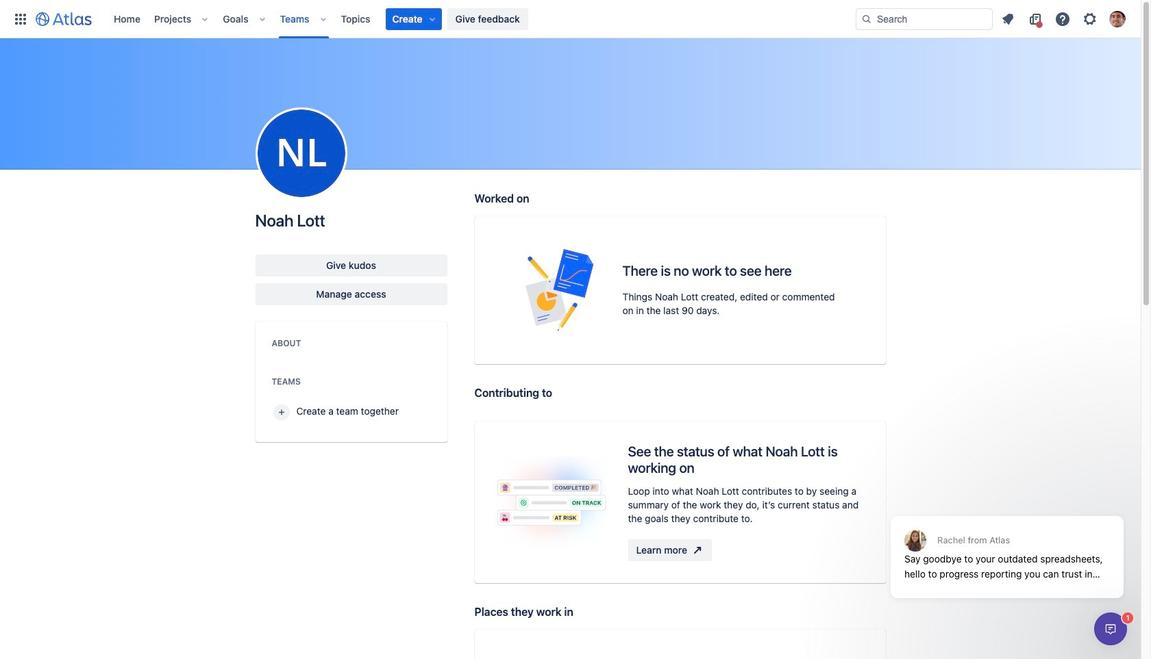 Task type: locate. For each thing, give the bounding box(es) containing it.
dialog
[[884, 483, 1131, 609], [1094, 613, 1127, 646]]

notifications image
[[1000, 11, 1016, 27]]

banner
[[0, 0, 1141, 38]]

Search field
[[856, 8, 993, 30]]

help image
[[1055, 11, 1071, 27]]

settings image
[[1082, 11, 1098, 27]]

None search field
[[856, 8, 993, 30]]

switch to... image
[[12, 11, 29, 27]]

0 vertical spatial dialog
[[884, 483, 1131, 609]]



Task type: describe. For each thing, give the bounding box(es) containing it.
account image
[[1109, 11, 1126, 27]]

top element
[[8, 0, 856, 38]]

1 vertical spatial dialog
[[1094, 613, 1127, 646]]

search image
[[861, 13, 872, 24]]



Task type: vqa. For each thing, say whether or not it's contained in the screenshot.
tab list
no



